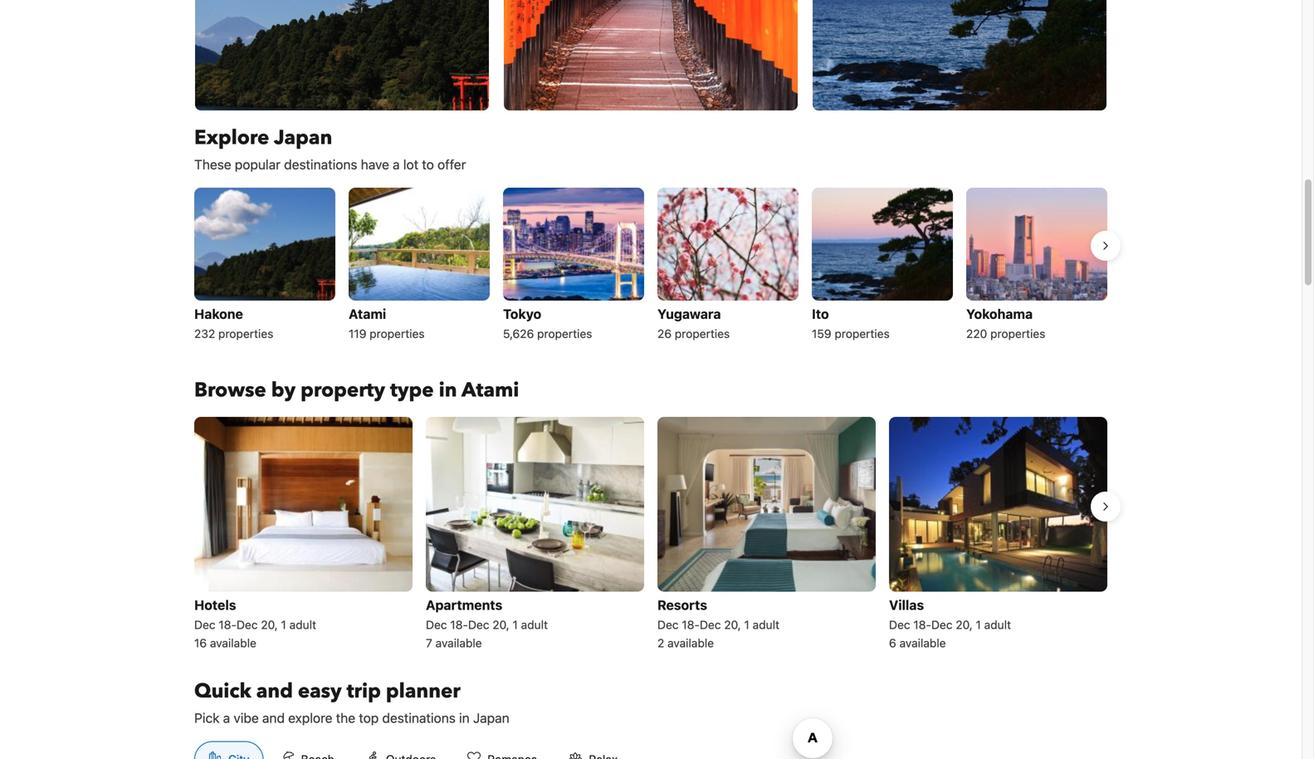 Task type: locate. For each thing, give the bounding box(es) containing it.
5 dec from the left
[[658, 618, 679, 632]]

18- inside apartments dec 18-dec 20, 1 adult 7 available
[[450, 618, 468, 632]]

properties for yugawara
[[675, 327, 730, 341]]

1 properties from the left
[[218, 327, 274, 341]]

1 for resorts
[[745, 618, 750, 632]]

159
[[812, 327, 832, 341]]

available right 16 in the left bottom of the page
[[210, 636, 257, 650]]

6 properties from the left
[[991, 327, 1046, 341]]

1 vertical spatial destinations
[[382, 710, 456, 726]]

1 available from the left
[[210, 636, 257, 650]]

a left vibe
[[223, 710, 230, 726]]

atami
[[349, 306, 386, 322], [462, 377, 519, 404]]

properties right '119'
[[370, 327, 425, 341]]

adult for apartments
[[521, 618, 548, 632]]

in right type
[[439, 377, 457, 404]]

quick
[[194, 678, 251, 705]]

2 18- from the left
[[450, 618, 468, 632]]

18- inside resorts dec 18-dec 20, 1 adult 2 available
[[682, 618, 700, 632]]

adult inside hotels dec 18-dec 20, 1 adult 16 available
[[290, 618, 316, 632]]

0 vertical spatial region
[[181, 181, 1121, 350]]

1 20, from the left
[[261, 618, 278, 632]]

2 adult from the left
[[521, 618, 548, 632]]

0 horizontal spatial japan
[[274, 124, 332, 152]]

0 vertical spatial in
[[439, 377, 457, 404]]

18- inside villas dec 18-dec 20, 1 adult 6 available
[[914, 618, 932, 632]]

adult
[[290, 618, 316, 632], [521, 618, 548, 632], [753, 618, 780, 632], [985, 618, 1012, 632]]

available inside resorts dec 18-dec 20, 1 adult 2 available
[[668, 636, 714, 650]]

a for and
[[223, 710, 230, 726]]

4 1 from the left
[[976, 618, 982, 632]]

properties inside tokyo 5,626 properties
[[537, 327, 593, 341]]

properties for tokyo
[[537, 327, 593, 341]]

a left 'lot'
[[393, 157, 400, 172]]

available right 2
[[668, 636, 714, 650]]

destinations
[[284, 157, 358, 172], [382, 710, 456, 726]]

japan
[[274, 124, 332, 152], [473, 710, 510, 726]]

atami up '119'
[[349, 306, 386, 322]]

properties inside the yugawara 26 properties
[[675, 327, 730, 341]]

26
[[658, 327, 672, 341]]

adult inside apartments dec 18-dec 20, 1 adult 7 available
[[521, 618, 548, 632]]

18-
[[219, 618, 237, 632], [450, 618, 468, 632], [682, 618, 700, 632], [914, 618, 932, 632]]

available inside apartments dec 18-dec 20, 1 adult 7 available
[[436, 636, 482, 650]]

0 horizontal spatial atami
[[349, 306, 386, 322]]

20, for hotels
[[261, 618, 278, 632]]

2 available from the left
[[436, 636, 482, 650]]

1 adult from the left
[[290, 618, 316, 632]]

20, inside apartments dec 18-dec 20, 1 adult 7 available
[[493, 618, 510, 632]]

and up vibe
[[256, 678, 293, 705]]

0 vertical spatial and
[[256, 678, 293, 705]]

dec
[[194, 618, 216, 632], [237, 618, 258, 632], [426, 618, 447, 632], [468, 618, 490, 632], [658, 618, 679, 632], [700, 618, 721, 632], [890, 618, 911, 632], [932, 618, 953, 632]]

destinations inside explore japan these popular destinations have a lot to offer
[[284, 157, 358, 172]]

0 vertical spatial atami
[[349, 306, 386, 322]]

tokyo
[[503, 306, 542, 322]]

1 horizontal spatial destinations
[[382, 710, 456, 726]]

3 1 from the left
[[745, 618, 750, 632]]

4 18- from the left
[[914, 618, 932, 632]]

destinations left have
[[284, 157, 358, 172]]

properties down 'yugawara'
[[675, 327, 730, 341]]

1 vertical spatial in
[[459, 710, 470, 726]]

1
[[281, 618, 286, 632], [513, 618, 518, 632], [745, 618, 750, 632], [976, 618, 982, 632]]

1 1 from the left
[[281, 618, 286, 632]]

1 inside apartments dec 18-dec 20, 1 adult 7 available
[[513, 618, 518, 632]]

yugawara 26 properties
[[658, 306, 730, 341]]

20, inside resorts dec 18-dec 20, 1 adult 2 available
[[724, 618, 741, 632]]

properties down 'hakone'
[[218, 327, 274, 341]]

atami down 5,626
[[462, 377, 519, 404]]

easy
[[298, 678, 342, 705]]

1 inside villas dec 18-dec 20, 1 adult 6 available
[[976, 618, 982, 632]]

japan inside explore japan these popular destinations have a lot to offer
[[274, 124, 332, 152]]

properties inside atami 119 properties
[[370, 327, 425, 341]]

2 region from the top
[[181, 410, 1121, 658]]

1 vertical spatial and
[[262, 710, 285, 726]]

tokyo 5,626 properties
[[503, 306, 593, 341]]

1 horizontal spatial a
[[393, 157, 400, 172]]

adult inside resorts dec 18-dec 20, 1 adult 2 available
[[753, 618, 780, 632]]

region
[[181, 181, 1121, 350], [181, 410, 1121, 658]]

properties inside ito 159 properties
[[835, 327, 890, 341]]

0 horizontal spatial in
[[439, 377, 457, 404]]

available for resorts
[[668, 636, 714, 650]]

the
[[336, 710, 356, 726]]

18- down villas
[[914, 618, 932, 632]]

a inside explore japan these popular destinations have a lot to offer
[[393, 157, 400, 172]]

destinations down planner
[[382, 710, 456, 726]]

properties right 5,626
[[537, 327, 593, 341]]

1 18- from the left
[[219, 618, 237, 632]]

resorts
[[658, 597, 708, 613]]

0 horizontal spatial a
[[223, 710, 230, 726]]

a inside quick and easy trip planner pick a vibe and explore the top destinations in japan
[[223, 710, 230, 726]]

planner
[[386, 678, 461, 705]]

4 properties from the left
[[675, 327, 730, 341]]

and right vibe
[[262, 710, 285, 726]]

hakone
[[194, 306, 243, 322]]

lot
[[403, 157, 419, 172]]

1 for hotels
[[281, 618, 286, 632]]

3 20, from the left
[[724, 618, 741, 632]]

1 horizontal spatial japan
[[473, 710, 510, 726]]

20, inside villas dec 18-dec 20, 1 adult 6 available
[[956, 618, 973, 632]]

3 18- from the left
[[682, 618, 700, 632]]

18- inside hotels dec 18-dec 20, 1 adult 16 available
[[219, 618, 237, 632]]

adult inside villas dec 18-dec 20, 1 adult 6 available
[[985, 618, 1012, 632]]

4 adult from the left
[[985, 618, 1012, 632]]

resorts dec 18-dec 20, 1 adult 2 available
[[658, 597, 780, 650]]

properties down yokohama
[[991, 327, 1046, 341]]

2 1 from the left
[[513, 618, 518, 632]]

properties inside hakone 232 properties
[[218, 327, 274, 341]]

3 properties from the left
[[537, 327, 593, 341]]

atami 119 properties
[[349, 306, 425, 341]]

1 vertical spatial region
[[181, 410, 1121, 658]]

1 vertical spatial atami
[[462, 377, 519, 404]]

these
[[194, 157, 231, 172]]

1 inside hotels dec 18-dec 20, 1 adult 16 available
[[281, 618, 286, 632]]

a
[[393, 157, 400, 172], [223, 710, 230, 726]]

and
[[256, 678, 293, 705], [262, 710, 285, 726]]

have
[[361, 157, 389, 172]]

in
[[439, 377, 457, 404], [459, 710, 470, 726]]

tab list
[[181, 741, 645, 759]]

available right 7
[[436, 636, 482, 650]]

0 vertical spatial a
[[393, 157, 400, 172]]

properties right 159
[[835, 327, 890, 341]]

japan inside quick and easy trip planner pick a vibe and explore the top destinations in japan
[[473, 710, 510, 726]]

0 vertical spatial destinations
[[284, 157, 358, 172]]

offer
[[438, 157, 466, 172]]

2
[[658, 636, 665, 650]]

18- down apartments on the left bottom
[[450, 618, 468, 632]]

4 20, from the left
[[956, 618, 973, 632]]

available for hotels
[[210, 636, 257, 650]]

20,
[[261, 618, 278, 632], [493, 618, 510, 632], [724, 618, 741, 632], [956, 618, 973, 632]]

3 available from the left
[[668, 636, 714, 650]]

1 horizontal spatial in
[[459, 710, 470, 726]]

1 vertical spatial japan
[[473, 710, 510, 726]]

apartments
[[426, 597, 503, 613]]

0 horizontal spatial destinations
[[284, 157, 358, 172]]

16
[[194, 636, 207, 650]]

6
[[890, 636, 897, 650]]

2 20, from the left
[[493, 618, 510, 632]]

18- down hotels
[[219, 618, 237, 632]]

1 region from the top
[[181, 181, 1121, 350]]

available right the 6
[[900, 636, 946, 650]]

18- down resorts
[[682, 618, 700, 632]]

18- for apartments
[[450, 618, 468, 632]]

available
[[210, 636, 257, 650], [436, 636, 482, 650], [668, 636, 714, 650], [900, 636, 946, 650]]

in down planner
[[459, 710, 470, 726]]

20, inside hotels dec 18-dec 20, 1 adult 16 available
[[261, 618, 278, 632]]

4 available from the left
[[900, 636, 946, 650]]

explore
[[288, 710, 333, 726]]

vibe
[[234, 710, 259, 726]]

properties inside yokohama 220 properties
[[991, 327, 1046, 341]]

1 inside resorts dec 18-dec 20, 1 adult 2 available
[[745, 618, 750, 632]]

5 properties from the left
[[835, 327, 890, 341]]

18- for villas
[[914, 618, 932, 632]]

1 horizontal spatial atami
[[462, 377, 519, 404]]

0 vertical spatial japan
[[274, 124, 332, 152]]

atami inside atami 119 properties
[[349, 306, 386, 322]]

available inside villas dec 18-dec 20, 1 adult 6 available
[[900, 636, 946, 650]]

available inside hotels dec 18-dec 20, 1 adult 16 available
[[210, 636, 257, 650]]

quick and easy trip planner pick a vibe and explore the top destinations in japan
[[194, 678, 510, 726]]

3 adult from the left
[[753, 618, 780, 632]]

2 properties from the left
[[370, 327, 425, 341]]

properties
[[218, 327, 274, 341], [370, 327, 425, 341], [537, 327, 593, 341], [675, 327, 730, 341], [835, 327, 890, 341], [991, 327, 1046, 341]]

1 vertical spatial a
[[223, 710, 230, 726]]



Task type: vqa. For each thing, say whether or not it's contained in the screenshot.
properties within the Tokyo 5,626 properties
yes



Task type: describe. For each thing, give the bounding box(es) containing it.
properties for atami
[[370, 327, 425, 341]]

villas
[[890, 597, 925, 613]]

ito
[[812, 306, 829, 322]]

7
[[426, 636, 433, 650]]

pick
[[194, 710, 220, 726]]

2 dec from the left
[[237, 618, 258, 632]]

trip
[[347, 678, 381, 705]]

3 dec from the left
[[426, 618, 447, 632]]

region containing hakone
[[181, 181, 1121, 350]]

villas dec 18-dec 20, 1 adult 6 available
[[890, 597, 1012, 650]]

20, for resorts
[[724, 618, 741, 632]]

hotels
[[194, 597, 236, 613]]

properties for yokohama
[[991, 327, 1046, 341]]

available for apartments
[[436, 636, 482, 650]]

adult for villas
[[985, 618, 1012, 632]]

apartments dec 18-dec 20, 1 adult 7 available
[[426, 597, 548, 650]]

yokohama
[[967, 306, 1033, 322]]

hotels dec 18-dec 20, 1 adult 16 available
[[194, 597, 316, 650]]

220
[[967, 327, 988, 341]]

yokohama 220 properties
[[967, 306, 1046, 341]]

in inside quick and easy trip planner pick a vibe and explore the top destinations in japan
[[459, 710, 470, 726]]

popular
[[235, 157, 281, 172]]

browse by property type in atami
[[194, 377, 519, 404]]

top
[[359, 710, 379, 726]]

yugawara
[[658, 306, 721, 322]]

1 dec from the left
[[194, 618, 216, 632]]

explore
[[194, 124, 269, 152]]

18- for hotels
[[219, 618, 237, 632]]

adult for resorts
[[753, 618, 780, 632]]

browse
[[194, 377, 266, 404]]

1 for villas
[[976, 618, 982, 632]]

region containing hotels
[[181, 410, 1121, 658]]

explore japan these popular destinations have a lot to offer
[[194, 124, 466, 172]]

7 dec from the left
[[890, 618, 911, 632]]

property
[[301, 377, 385, 404]]

by
[[271, 377, 296, 404]]

available for villas
[[900, 636, 946, 650]]

232
[[194, 327, 215, 341]]

4 dec from the left
[[468, 618, 490, 632]]

properties for ito
[[835, 327, 890, 341]]

18- for resorts
[[682, 618, 700, 632]]

6 dec from the left
[[700, 618, 721, 632]]

1 for apartments
[[513, 618, 518, 632]]

5,626
[[503, 327, 534, 341]]

20, for apartments
[[493, 618, 510, 632]]

20, for villas
[[956, 618, 973, 632]]

ito 159 properties
[[812, 306, 890, 341]]

8 dec from the left
[[932, 618, 953, 632]]

adult for hotels
[[290, 618, 316, 632]]

119
[[349, 327, 367, 341]]

hakone 232 properties
[[194, 306, 274, 341]]

properties for hakone
[[218, 327, 274, 341]]

type
[[390, 377, 434, 404]]

a for japan
[[393, 157, 400, 172]]

destinations inside quick and easy trip planner pick a vibe and explore the top destinations in japan
[[382, 710, 456, 726]]

to
[[422, 157, 434, 172]]



